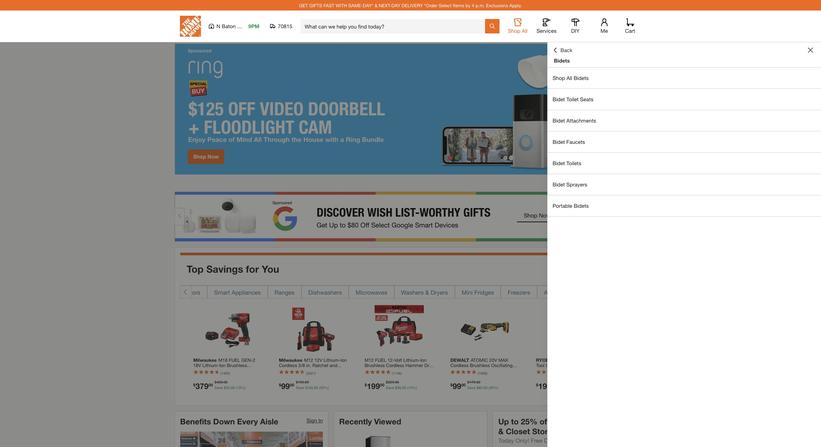 Task type: describe. For each thing, give the bounding box(es) containing it.
sign in link
[[307, 417, 323, 423]]

229
[[388, 380, 394, 385]]

today only!
[[498, 437, 529, 444]]

bidet for bidet sprayers
[[553, 181, 565, 188]]

save for $ 99 00 $ 179 . 00 save $ 80 . 00 ( 45 %)
[[467, 386, 476, 390]]

6-
[[594, 357, 599, 363]]

13
[[409, 386, 413, 390]]

items
[[453, 2, 464, 8]]

m12 fuel 12-volt lithium-ion brushless cordless hammer drill and impact driver combo kit w/2 batteries and bag (2-tool) image
[[375, 305, 424, 354]]

combo inside one+ 18v cordless 6- tool combo kit with 1.5 ah battery, 4.0 ah battery, and charger
[[546, 363, 561, 368]]

feedback link image
[[812, 111, 821, 146]]

00 right 100
[[314, 386, 318, 390]]

refrigerators
[[166, 289, 200, 296]]

00 right 80
[[484, 386, 488, 390]]

apply.
[[509, 2, 522, 8]]

toilet
[[567, 96, 579, 102]]

microwaves button
[[349, 285, 394, 299]]

washers & dryers button
[[394, 285, 455, 299]]

fast
[[324, 2, 334, 8]]

) for $ 99 00 $ 199 . 00 save $ 100 . 00 ( 50 %)
[[315, 371, 316, 375]]

smart appliances button
[[207, 285, 268, 299]]

day*
[[363, 2, 373, 8]]

closet
[[506, 427, 530, 436]]

top savings for you
[[187, 263, 279, 275]]

199 for $ 199 00 $ 229 . 00 save $ 30 . 00 ( 13 %)
[[367, 381, 380, 391]]

0 horizontal spatial ah
[[561, 368, 566, 373]]

2 milwaukee from the left
[[279, 357, 303, 363]]

kit inside m12 12v lithium-ion cordless 3/8 in. ratchet and screwdriver combo kit (2-tool) with battery, charger, tool bag
[[321, 368, 327, 373]]

7.1 cu. ft. top freezer refrigerator in stainless steel look image
[[347, 433, 409, 447]]

cordless inside 'atomic 20v max cordless brushless oscillating multi tool with (1) 20v 2.0ah battery and charger'
[[450, 363, 469, 368]]

( 2921 )
[[306, 371, 316, 375]]

menu containing shop all bidets
[[547, 68, 821, 217]]

m18 fuel gen-2 18v lithium-ion brushless cordless mid torque 1/2 in. impact wrench f ring w/5.0ah starter kit image
[[203, 305, 253, 354]]

bidet faucets link
[[547, 131, 821, 152]]

m12 for in.
[[304, 357, 313, 363]]

bidet faucets
[[553, 139, 585, 145]]

12v
[[315, 357, 322, 363]]

down
[[213, 417, 235, 426]]

benefits down every aisle
[[180, 417, 278, 426]]

mini fridges
[[462, 289, 494, 296]]

bag for (2-
[[334, 373, 342, 379]]

microwaves
[[356, 289, 387, 296]]

What can we help you find today? search field
[[305, 19, 485, 33]]

0 horizontal spatial select
[[439, 2, 452, 8]]

recently viewed
[[339, 417, 401, 426]]

bidet toilet seats link
[[547, 89, 821, 110]]

shop all
[[508, 28, 528, 34]]

smart appliances
[[214, 289, 261, 296]]

combo inside m12 fuel 12-volt lithium-ion brushless cordless hammer drill and impact driver combo kit w/2 batteries and bag (2-tool)
[[403, 368, 418, 373]]

sign
[[307, 417, 317, 423]]

top
[[187, 263, 204, 275]]

lithium- inside m12 12v lithium-ion cordless 3/8 in. ratchet and screwdriver combo kit (2-tool) with battery, charger, tool bag
[[324, 357, 341, 363]]

me button
[[594, 18, 615, 34]]

attachments
[[567, 117, 596, 124]]

50 inside $ 99 00 $ 199 . 00 save $ 100 . 00 ( 50 %)
[[320, 386, 324, 390]]

with inside m12 12v lithium-ion cordless 3/8 in. ratchet and screwdriver combo kit (2-tool) with battery, charger, tool bag
[[279, 373, 287, 379]]

2921
[[307, 371, 315, 375]]

2 vertical spatial bidets
[[574, 203, 589, 209]]

freezers button
[[501, 285, 537, 299]]

sprayers
[[567, 181, 587, 188]]

diy
[[571, 28, 580, 34]]

$ inside $ 199
[[536, 382, 538, 387]]

oscillating
[[491, 363, 513, 368]]

shop all bidets
[[553, 75, 589, 81]]

next-
[[379, 2, 392, 8]]

& for closet
[[498, 427, 504, 436]]

2.0ah
[[497, 368, 509, 373]]

washers & dryers
[[401, 289, 448, 296]]

with inside 'atomic 20v max cordless brushless oscillating multi tool with (1) 20v 2.0ah battery and charger'
[[471, 368, 480, 373]]

& for next-
[[375, 2, 378, 8]]

save for $ 199 00 $ 229 . 00 save $ 30 . 00 ( 13 %)
[[386, 386, 394, 390]]

bag for driver
[[393, 373, 402, 379]]

(2- inside m12 fuel 12-volt lithium-ion brushless cordless hammer drill and impact driver combo kit w/2 batteries and bag (2-tool)
[[403, 373, 408, 379]]

baton
[[222, 23, 236, 29]]

one+ 18v cordless 6-tool combo kit with 1.5 ah battery, 4.0 ah battery, and charger image
[[546, 305, 595, 354]]

get
[[299, 2, 308, 8]]

drill
[[424, 363, 432, 368]]

& inside button
[[425, 289, 429, 296]]

00 left 179
[[461, 382, 466, 387]]

199 inside $ 99 00 $ 199 . 00 save $ 100 . 00 ( 50 %)
[[298, 380, 304, 385]]

drawer close image
[[808, 48, 813, 53]]

up
[[498, 417, 509, 426]]

1 vertical spatial 20v
[[487, 368, 495, 373]]

cordless inside m12 fuel 12-volt lithium-ion brushless cordless hammer drill and impact driver combo kit w/2 batteries and bag (2-tool)
[[386, 363, 404, 368]]

up to 25% off select garage & closet storage solutions today only! free delivery
[[498, 417, 605, 444]]

shop all bidets link
[[547, 68, 821, 89]]

appliance
[[544, 289, 570, 296]]

( 1465 )
[[220, 371, 230, 375]]

1 milwaukee from the left
[[193, 357, 217, 363]]

00 left 12 on the bottom left of page
[[231, 386, 235, 390]]

1146
[[393, 371, 401, 375]]

4
[[472, 2, 474, 8]]

the home depot logo image
[[180, 16, 201, 37]]

for
[[246, 263, 259, 275]]

$ 99 00 $ 179 . 00 save $ 80 . 00 ( 45 %)
[[450, 380, 498, 391]]

kit inside m12 fuel 12-volt lithium-ion brushless cordless hammer drill and impact driver combo kit w/2 batteries and bag (2-tool)
[[419, 368, 425, 373]]

portable
[[553, 203, 572, 209]]

back
[[561, 47, 573, 53]]

fuel
[[375, 357, 386, 363]]

one+ 18v cordless 6- tool combo kit with 1.5 ah battery, 4.0 ah battery, and charger
[[536, 357, 599, 379]]

recently
[[339, 417, 372, 426]]

bidet toilet seats
[[553, 96, 594, 102]]

379
[[195, 381, 209, 391]]

$ 379 00 $ 429 . 00 save $ 50 . 00 ( 12 %)
[[193, 380, 245, 391]]

dishwashers button
[[301, 285, 349, 299]]

bidet toilets link
[[547, 153, 821, 174]]

( 1999 )
[[478, 371, 487, 375]]

portable bidets link
[[547, 195, 821, 216]]

70815 button
[[270, 23, 293, 30]]

18v
[[566, 357, 574, 363]]

n
[[217, 23, 220, 29]]

%) for $ 99 00 $ 199 . 00 save $ 100 . 00 ( 50 %)
[[324, 386, 329, 390]]

00 left 229
[[380, 382, 384, 387]]

storage
[[532, 427, 562, 436]]

batteries
[[365, 373, 383, 379]]

back arrow image
[[183, 289, 189, 295]]

3/8
[[298, 363, 305, 368]]

portable bidets
[[553, 203, 589, 209]]

gifts
[[309, 2, 322, 8]]

cart link
[[623, 18, 637, 34]]

9pm
[[248, 23, 260, 29]]

00 up 80
[[476, 380, 480, 385]]

ryobi
[[536, 357, 551, 363]]

bidet for bidet faucets
[[553, 139, 565, 145]]

bidet for bidet attachments
[[553, 117, 565, 124]]

and inside one+ 18v cordless 6- tool combo kit with 1.5 ah battery, 4.0 ah battery, and charger
[[585, 368, 592, 373]]

tool inside 'atomic 20v max cordless brushless oscillating multi tool with (1) 20v 2.0ah battery and charger'
[[462, 368, 470, 373]]

tool inside m12 12v lithium-ion cordless 3/8 in. ratchet and screwdriver combo kit (2-tool) with battery, charger, tool bag
[[324, 373, 333, 379]]

%) for $ 99 00 $ 179 . 00 save $ 80 . 00 ( 45 %)
[[494, 386, 498, 390]]

) for $ 379 00 $ 429 . 00 save $ 50 . 00 ( 12 %)
[[229, 371, 230, 375]]

savings
[[206, 263, 243, 275]]

2 horizontal spatial battery,
[[568, 368, 583, 373]]

all for shop all
[[522, 28, 528, 34]]

you
[[262, 263, 279, 275]]

faucets
[[567, 139, 585, 145]]

multi
[[450, 368, 460, 373]]



Task type: vqa. For each thing, say whether or not it's contained in the screenshot.
RANGES
yes



Task type: locate. For each thing, give the bounding box(es) containing it.
bidet for bidet toilet seats
[[553, 96, 565, 102]]

viewed
[[374, 417, 401, 426]]

mini fridges button
[[455, 285, 501, 299]]

in
[[319, 417, 323, 423]]

save for $ 379 00 $ 429 . 00 save $ 50 . 00 ( 12 %)
[[215, 386, 223, 390]]

50 inside the $ 379 00 $ 429 . 00 save $ 50 . 00 ( 12 %)
[[226, 386, 230, 390]]

save inside $ 99 00 $ 179 . 00 save $ 80 . 00 ( 45 %)
[[467, 386, 476, 390]]

2 vertical spatial &
[[498, 427, 504, 436]]

%) inside $ 99 00 $ 199 . 00 save $ 100 . 00 ( 50 %)
[[324, 386, 329, 390]]

99 inside $ 99 00 $ 199 . 00 save $ 100 . 00 ( 50 %)
[[281, 381, 290, 391]]

tool inside one+ 18v cordless 6- tool combo kit with 1.5 ah battery, 4.0 ah battery, and charger
[[536, 363, 545, 368]]

bag inside m12 12v lithium-ion cordless 3/8 in. ratchet and screwdriver combo kit (2-tool) with battery, charger, tool bag
[[334, 373, 342, 379]]

save left 100
[[296, 386, 304, 390]]

1 horizontal spatial 199
[[367, 381, 380, 391]]

0 horizontal spatial kit
[[321, 368, 327, 373]]

2 horizontal spatial 199
[[538, 381, 551, 391]]

kit down 12v
[[321, 368, 327, 373]]

1 horizontal spatial combo
[[403, 368, 418, 373]]

& right day*
[[375, 2, 378, 8]]

brushless inside m12 fuel 12-volt lithium-ion brushless cordless hammer drill and impact driver combo kit w/2 batteries and bag (2-tool)
[[365, 363, 385, 368]]

1 horizontal spatial kit
[[419, 368, 425, 373]]

tool right the multi
[[462, 368, 470, 373]]

6 / 15 group
[[619, 305, 695, 401]]

tool down ratchet
[[324, 373, 333, 379]]

*order
[[424, 2, 438, 8]]

50 right 100
[[320, 386, 324, 390]]

bag
[[334, 373, 342, 379], [393, 373, 402, 379]]

bidet toilets
[[553, 160, 581, 166]]

3 ) from the left
[[401, 371, 402, 375]]

3 %) from the left
[[413, 386, 417, 390]]

2 horizontal spatial kit
[[562, 363, 568, 368]]

atomic 20v max cordless brushless oscillating multi tool with (1) 20v 2.0ah battery and charger image
[[460, 305, 510, 354]]

1 horizontal spatial &
[[425, 289, 429, 296]]

kit left w/2
[[419, 368, 425, 373]]

cart
[[625, 28, 635, 34]]

0 horizontal spatial 99
[[281, 381, 290, 391]]

1 horizontal spatial all
[[567, 75, 572, 81]]

00 down screwdriver
[[290, 382, 294, 387]]

5 bidet from the top
[[553, 181, 565, 188]]

1 lithium- from the left
[[324, 357, 341, 363]]

with left 1.5
[[569, 363, 578, 368]]

menu
[[547, 68, 821, 217]]

m12 fuel 12-volt lithium-ion brushless cordless hammer drill and impact driver combo kit w/2 batteries and bag (2-tool) link
[[365, 357, 434, 379]]

179
[[469, 380, 475, 385]]

and inside 'atomic 20v max cordless brushless oscillating multi tool with (1) 20v 2.0ah battery and charger'
[[466, 373, 474, 379]]

and inside m12 12v lithium-ion cordless 3/8 in. ratchet and screwdriver combo kit (2-tool) with battery, charger, tool bag
[[330, 363, 337, 368]]

all
[[522, 28, 528, 34], [567, 75, 572, 81]]

cordless inside m12 12v lithium-ion cordless 3/8 in. ratchet and screwdriver combo kit (2-tool) with battery, charger, tool bag
[[279, 363, 297, 368]]

bidet left sprayers
[[553, 181, 565, 188]]

2 lithium- from the left
[[403, 357, 420, 363]]

freezers
[[508, 289, 530, 296]]

1 vertical spatial bidets
[[574, 75, 589, 81]]

%)
[[241, 386, 245, 390], [324, 386, 329, 390], [413, 386, 417, 390], [494, 386, 498, 390]]

bidet left toilets
[[553, 160, 565, 166]]

00 up 100
[[305, 380, 309, 385]]

20v right "(1)"
[[487, 368, 495, 373]]

2 horizontal spatial combo
[[546, 363, 561, 368]]

1 horizontal spatial m12
[[365, 357, 374, 363]]

battery, down 18v
[[568, 368, 583, 373]]

1 %) from the left
[[241, 386, 245, 390]]

services
[[537, 28, 557, 34]]

save for $ 99 00 $ 199 . 00 save $ 100 . 00 ( 50 %)
[[296, 386, 304, 390]]

tool)
[[333, 368, 343, 373], [408, 373, 418, 379]]

0 horizontal spatial &
[[375, 2, 378, 8]]

p.m.
[[476, 2, 485, 8]]

impact
[[374, 368, 388, 373]]

charger inside one+ 18v cordless 6- tool combo kit with 1.5 ah battery, 4.0 ah battery, and charger
[[536, 373, 553, 379]]

0 horizontal spatial battery,
[[289, 373, 304, 379]]

0 horizontal spatial brushless
[[365, 363, 385, 368]]

with
[[336, 2, 347, 8]]

00 left '429'
[[209, 382, 213, 387]]

bag inside m12 fuel 12-volt lithium-ion brushless cordless hammer drill and impact driver combo kit w/2 batteries and bag (2-tool)
[[393, 373, 402, 379]]

$ 199
[[536, 381, 551, 391]]

00 right '429'
[[224, 380, 228, 385]]

dewalt
[[450, 357, 469, 363]]

lithium- right volt
[[403, 357, 420, 363]]

bidets up seats
[[574, 75, 589, 81]]

00 up 30
[[395, 380, 399, 385]]

0 vertical spatial select
[[439, 2, 452, 8]]

0 horizontal spatial m12
[[304, 357, 313, 363]]

bidet for bidet toilets
[[553, 160, 565, 166]]

m12 for brushless
[[365, 357, 374, 363]]

milwaukee up screwdriver
[[279, 357, 303, 363]]

2 horizontal spatial with
[[569, 363, 578, 368]]

ranges button
[[268, 285, 301, 299]]

( inside $ 99 00 $ 179 . 00 save $ 80 . 00 ( 45 %)
[[489, 386, 490, 390]]

1 horizontal spatial select
[[552, 417, 575, 426]]

brushless inside 'atomic 20v max cordless brushless oscillating multi tool with (1) 20v 2.0ah battery and charger'
[[470, 363, 490, 368]]

1 horizontal spatial with
[[471, 368, 480, 373]]

2 bidet from the top
[[553, 117, 565, 124]]

shop for shop all
[[508, 28, 520, 34]]

services button
[[536, 18, 557, 34]]

ion inside m12 12v lithium-ion cordless 3/8 in. ratchet and screwdriver combo kit (2-tool) with battery, charger, tool bag
[[341, 357, 347, 363]]

m12 inside m12 fuel 12-volt lithium-ion brushless cordless hammer drill and impact driver combo kit w/2 batteries and bag (2-tool)
[[365, 357, 374, 363]]

lithium- right 12v
[[324, 357, 341, 363]]

1 horizontal spatial lithium-
[[403, 357, 420, 363]]

0 horizontal spatial (2-
[[328, 368, 333, 373]]

50 left 12 on the bottom left of page
[[226, 386, 230, 390]]

brushless up batteries
[[365, 363, 385, 368]]

select
[[439, 2, 452, 8], [552, 417, 575, 426]]

%) inside $ 99 00 $ 179 . 00 save $ 80 . 00 ( 45 %)
[[494, 386, 498, 390]]

%) inside the $ 379 00 $ 429 . 00 save $ 50 . 00 ( 12 %)
[[241, 386, 245, 390]]

2 99 from the left
[[453, 381, 461, 391]]

save inside $ 99 00 $ 199 . 00 save $ 100 . 00 ( 50 %)
[[296, 386, 304, 390]]

shop inside "menu"
[[553, 75, 565, 81]]

ion
[[341, 357, 347, 363], [420, 357, 427, 363]]

%) for $ 379 00 $ 429 . 00 save $ 50 . 00 ( 12 %)
[[241, 386, 245, 390]]

bidets right portable on the top
[[574, 203, 589, 209]]

kit inside one+ 18v cordless 6- tool combo kit with 1.5 ah battery, 4.0 ah battery, and charger
[[562, 363, 568, 368]]

99 for atomic 20v max cordless brushless oscillating multi tool with (1) 20v 2.0ah battery and charger
[[453, 381, 461, 391]]

%) right 80
[[494, 386, 498, 390]]

battery
[[450, 373, 465, 379]]

garage
[[577, 417, 605, 426]]

1 99 from the left
[[281, 381, 290, 391]]

m12 12v lithium-ion cordless 3/8 in. ratchet and screwdriver combo kit (2-tool) with battery, charger, tool bag
[[279, 357, 347, 379]]

0 horizontal spatial tool
[[324, 373, 333, 379]]

0 horizontal spatial shop
[[508, 28, 520, 34]]

100
[[307, 386, 313, 390]]

m12 left 12v
[[304, 357, 313, 363]]

bidet attachments link
[[547, 110, 821, 131]]

appliance parts button
[[537, 285, 593, 299]]

same-
[[348, 2, 363, 8]]

bidet left faucets
[[553, 139, 565, 145]]

1999
[[479, 371, 487, 375]]

%) for $ 199 00 $ 229 . 00 save $ 30 . 00 ( 13 %)
[[413, 386, 417, 390]]

solutions
[[564, 427, 599, 436]]

day
[[392, 2, 400, 8]]

1 charger from the left
[[476, 373, 492, 379]]

0 horizontal spatial combo
[[305, 368, 320, 373]]

0 vertical spatial 20v
[[489, 357, 497, 363]]

2 50 from the left
[[320, 386, 324, 390]]

select inside up to 25% off select garage & closet storage solutions today only! free delivery
[[552, 417, 575, 426]]

1 horizontal spatial tool)
[[408, 373, 418, 379]]

0 vertical spatial all
[[522, 28, 528, 34]]

toilets
[[567, 160, 581, 166]]

w/2
[[426, 368, 433, 373]]

1 brushless from the left
[[365, 363, 385, 368]]

199 inside $ 199 00 $ 229 . 00 save $ 30 . 00 ( 13 %)
[[367, 381, 380, 391]]

select right off
[[552, 417, 575, 426]]

(2- right charger,
[[328, 368, 333, 373]]

& inside up to 25% off select garage & closet storage solutions today only! free delivery
[[498, 427, 504, 436]]

driver
[[389, 368, 401, 373]]

tool) inside m12 12v lithium-ion cordless 3/8 in. ratchet and screwdriver combo kit (2-tool) with battery, charger, tool bag
[[333, 368, 343, 373]]

all inside button
[[522, 28, 528, 34]]

1 horizontal spatial tool
[[462, 368, 470, 373]]

bidet left toilet
[[553, 96, 565, 102]]

tool left 4.0 in the bottom of the page
[[536, 363, 545, 368]]

0 vertical spatial bidets
[[554, 57, 570, 64]]

with inside one+ 18v cordless 6- tool combo kit with 1.5 ah battery, 4.0 ah battery, and charger
[[569, 363, 578, 368]]

battery, down ryobi
[[536, 368, 552, 373]]

1465
[[221, 371, 229, 375]]

ratchet
[[312, 363, 328, 368]]

brushless up 1999 at the right bottom of page
[[470, 363, 490, 368]]

diy button
[[565, 18, 586, 34]]

4 ) from the left
[[487, 371, 487, 375]]

tool) down hammer
[[408, 373, 418, 379]]

70815
[[278, 23, 292, 29]]

( inside the $ 379 00 $ 429 . 00 save $ 50 . 00 ( 12 %)
[[236, 386, 237, 390]]

exclusions
[[486, 2, 508, 8]]

99 inside $ 99 00 $ 179 . 00 save $ 80 . 00 ( 45 %)
[[453, 381, 461, 391]]

combo
[[546, 363, 561, 368], [305, 368, 320, 373], [403, 368, 418, 373]]

charger up 80
[[476, 373, 492, 379]]

0 horizontal spatial tool)
[[333, 368, 343, 373]]

1 50 from the left
[[226, 386, 230, 390]]

benefits
[[180, 417, 211, 426]]

tool) right ratchet
[[333, 368, 343, 373]]

1 horizontal spatial brushless
[[470, 363, 490, 368]]

m12 12v lithium-ion cordless 3/8 in. ratchet and screwdriver combo kit (2-tool) with battery, charger, tool bag image
[[289, 305, 338, 354]]

20v left "max" at the bottom of page
[[489, 357, 497, 363]]

99 down battery
[[453, 381, 461, 391]]

199 for $ 199
[[538, 381, 551, 391]]

2 ) from the left
[[315, 371, 316, 375]]

) for $ 199 00 $ 229 . 00 save $ 30 . 00 ( 13 %)
[[401, 371, 402, 375]]

ranges
[[275, 289, 295, 296]]

(2- inside m12 12v lithium-ion cordless 3/8 in. ratchet and screwdriver combo kit (2-tool) with battery, charger, tool bag
[[328, 368, 333, 373]]

lithium- inside m12 fuel 12-volt lithium-ion brushless cordless hammer drill and impact driver combo kit w/2 batteries and bag (2-tool)
[[403, 357, 420, 363]]

50
[[226, 386, 230, 390], [320, 386, 324, 390]]

4 save from the left
[[467, 386, 476, 390]]

1 horizontal spatial 99
[[453, 381, 461, 391]]

1 horizontal spatial charger
[[536, 373, 553, 379]]

bidet attachments
[[553, 117, 596, 124]]

0 vertical spatial shop
[[508, 28, 520, 34]]

combo inside m12 12v lithium-ion cordless 3/8 in. ratchet and screwdriver combo kit (2-tool) with battery, charger, tool bag
[[305, 368, 320, 373]]

ion right ratchet
[[341, 357, 347, 363]]

save inside the $ 379 00 $ 429 . 00 save $ 50 . 00 ( 12 %)
[[215, 386, 223, 390]]

0 horizontal spatial milwaukee
[[193, 357, 217, 363]]

1 horizontal spatial bag
[[393, 373, 402, 379]]

00 right 30
[[402, 386, 406, 390]]

tool) inside m12 fuel 12-volt lithium-ion brushless cordless hammer drill and impact driver combo kit w/2 batteries and bag (2-tool)
[[408, 373, 418, 379]]

0 horizontal spatial ion
[[341, 357, 347, 363]]

save inside $ 199 00 $ 229 . 00 save $ 30 . 00 ( 13 %)
[[386, 386, 394, 390]]

6 / 15 image
[[622, 370, 646, 375]]

atomic
[[471, 357, 488, 363]]

charger inside 'atomic 20v max cordless brushless oscillating multi tool with (1) 20v 2.0ah battery and charger'
[[476, 373, 492, 379]]

0 horizontal spatial 50
[[226, 386, 230, 390]]

with
[[569, 363, 578, 368], [471, 368, 480, 373], [279, 373, 287, 379]]

(2- right 1146
[[403, 373, 408, 379]]

2 brushless from the left
[[470, 363, 490, 368]]

4 bidet from the top
[[553, 160, 565, 166]]

1 ion from the left
[[341, 357, 347, 363]]

3 save from the left
[[386, 386, 394, 390]]

2 horizontal spatial &
[[498, 427, 504, 436]]

1 vertical spatial shop
[[553, 75, 565, 81]]

1 vertical spatial all
[[567, 75, 572, 81]]

cordless
[[575, 357, 593, 363], [279, 363, 297, 368], [386, 363, 404, 368], [450, 363, 469, 368]]

all up toilet
[[567, 75, 572, 81]]

sign in card banner image
[[180, 432, 323, 447]]

and
[[330, 363, 337, 368], [365, 368, 372, 373], [585, 368, 592, 373], [384, 373, 392, 379], [466, 373, 474, 379]]

ah right 4.0 in the bottom of the page
[[561, 368, 566, 373]]

m12
[[304, 357, 313, 363], [365, 357, 374, 363]]

0 horizontal spatial bag
[[334, 373, 342, 379]]

with left "(1)"
[[471, 368, 480, 373]]

2 save from the left
[[296, 386, 304, 390]]

0 vertical spatial &
[[375, 2, 378, 8]]

n baton rouge
[[217, 23, 253, 29]]

save down 179
[[467, 386, 476, 390]]

2 m12 from the left
[[365, 357, 374, 363]]

1 horizontal spatial (2-
[[403, 373, 408, 379]]

washers
[[401, 289, 424, 296]]

%) right 100
[[324, 386, 329, 390]]

2 bag from the left
[[393, 373, 402, 379]]

4 %) from the left
[[494, 386, 498, 390]]

0 horizontal spatial all
[[522, 28, 528, 34]]

battery, inside m12 12v lithium-ion cordless 3/8 in. ratchet and screwdriver combo kit (2-tool) with battery, charger, tool bag
[[289, 373, 304, 379]]

99 for m12 12v lithium-ion cordless 3/8 in. ratchet and screwdriver combo kit (2-tool) with battery, charger, tool bag
[[281, 381, 290, 391]]

20v
[[489, 357, 497, 363], [487, 368, 495, 373]]

select left items
[[439, 2, 452, 8]]

m12 inside m12 12v lithium-ion cordless 3/8 in. ratchet and screwdriver combo kit (2-tool) with battery, charger, tool bag
[[304, 357, 313, 363]]

ah right 1.5
[[587, 363, 592, 368]]

shop up the bidet toilet seats
[[553, 75, 565, 81]]

all left 'services' on the top right of the page
[[522, 28, 528, 34]]

1 bag from the left
[[334, 373, 342, 379]]

sign in
[[307, 417, 323, 423]]

%) inside $ 199 00 $ 229 . 00 save $ 30 . 00 ( 13 %)
[[413, 386, 417, 390]]

45
[[490, 386, 494, 390]]

.
[[223, 380, 224, 385], [304, 380, 305, 385], [394, 380, 395, 385], [475, 380, 476, 385], [230, 386, 231, 390], [313, 386, 314, 390], [401, 386, 402, 390], [483, 386, 484, 390]]

0 horizontal spatial charger
[[476, 373, 492, 379]]

shop for shop all bidets
[[553, 75, 565, 81]]

hammer
[[406, 363, 423, 368]]

1 vertical spatial &
[[425, 289, 429, 296]]

0 horizontal spatial lithium-
[[324, 357, 341, 363]]

charger
[[476, 373, 492, 379], [536, 373, 553, 379]]

%) down milwaukee link
[[241, 386, 245, 390]]

) for $ 99 00 $ 179 . 00 save $ 80 . 00 ( 45 %)
[[487, 371, 487, 375]]

charger up $ 199
[[536, 373, 553, 379]]

99 down screwdriver
[[281, 381, 290, 391]]

( 1146 )
[[392, 371, 402, 375]]

2 ion from the left
[[420, 357, 427, 363]]

1 horizontal spatial 50
[[320, 386, 324, 390]]

screwdriver
[[279, 368, 303, 373]]

battery, down 3/8
[[289, 373, 304, 379]]

$
[[215, 380, 217, 385], [296, 380, 298, 385], [386, 380, 388, 385], [467, 380, 469, 385], [193, 382, 195, 387], [279, 382, 281, 387], [365, 382, 367, 387], [450, 382, 453, 387], [536, 382, 538, 387], [224, 386, 226, 390], [305, 386, 307, 390], [395, 386, 397, 390], [477, 386, 479, 390]]

& left dryers
[[425, 289, 429, 296]]

smart
[[214, 289, 230, 296]]

shop inside button
[[508, 28, 520, 34]]

( inside $ 99 00 $ 199 . 00 save $ 100 . 00 ( 50 %)
[[319, 386, 320, 390]]

1 vertical spatial select
[[552, 417, 575, 426]]

1 bidet from the top
[[553, 96, 565, 102]]

m12 left fuel
[[365, 357, 374, 363]]

save down 229
[[386, 386, 394, 390]]

1 horizontal spatial ion
[[420, 357, 427, 363]]

2 charger from the left
[[536, 373, 553, 379]]

bidet inside "link"
[[553, 181, 565, 188]]

1.5
[[579, 363, 585, 368]]

all for shop all bidets
[[567, 75, 572, 81]]

0 horizontal spatial with
[[279, 373, 287, 379]]

0 horizontal spatial 199
[[298, 380, 304, 385]]

bidet left attachments
[[553, 117, 565, 124]]

ion inside m12 fuel 12-volt lithium-ion brushless cordless hammer drill and impact driver combo kit w/2 batteries and bag (2-tool)
[[420, 357, 427, 363]]

1 save from the left
[[215, 386, 223, 390]]

3 bidet from the top
[[553, 139, 565, 145]]

2 %) from the left
[[324, 386, 329, 390]]

$ 199 00 $ 229 . 00 save $ 30 . 00 ( 13 %)
[[365, 380, 417, 391]]

milwaukee up 379
[[193, 357, 217, 363]]

bidet sprayers link
[[547, 174, 821, 195]]

ion up w/2
[[420, 357, 427, 363]]

80
[[479, 386, 483, 390]]

1 horizontal spatial milwaukee
[[279, 357, 303, 363]]

1 horizontal spatial ah
[[587, 363, 592, 368]]

parts
[[572, 289, 586, 296]]

get gifts fast with same-day* & next-day delivery *order select items by 4 p.m. exclusions apply.
[[299, 2, 522, 8]]

2 horizontal spatial tool
[[536, 363, 545, 368]]

& down up
[[498, 427, 504, 436]]

fridges
[[474, 289, 494, 296]]

1 ) from the left
[[229, 371, 230, 375]]

1 m12 from the left
[[304, 357, 313, 363]]

429
[[217, 380, 223, 385]]

save down '429'
[[215, 386, 223, 390]]

1 horizontal spatial shop
[[553, 75, 565, 81]]

shop down apply.
[[508, 28, 520, 34]]

kit right 4.0 in the bottom of the page
[[562, 363, 568, 368]]

bidets down back button
[[554, 57, 570, 64]]

( inside $ 199 00 $ 229 . 00 save $ 30 . 00 ( 13 %)
[[407, 386, 409, 390]]

%) right 30
[[413, 386, 417, 390]]

milwaukee
[[193, 357, 217, 363], [279, 357, 303, 363]]

with up $ 99 00 $ 199 . 00 save $ 100 . 00 ( 50 %)
[[279, 373, 287, 379]]

appliances
[[232, 289, 261, 296]]

cordless inside one+ 18v cordless 6- tool combo kit with 1.5 ah battery, 4.0 ah battery, and charger
[[575, 357, 593, 363]]

1 horizontal spatial battery,
[[536, 368, 552, 373]]



